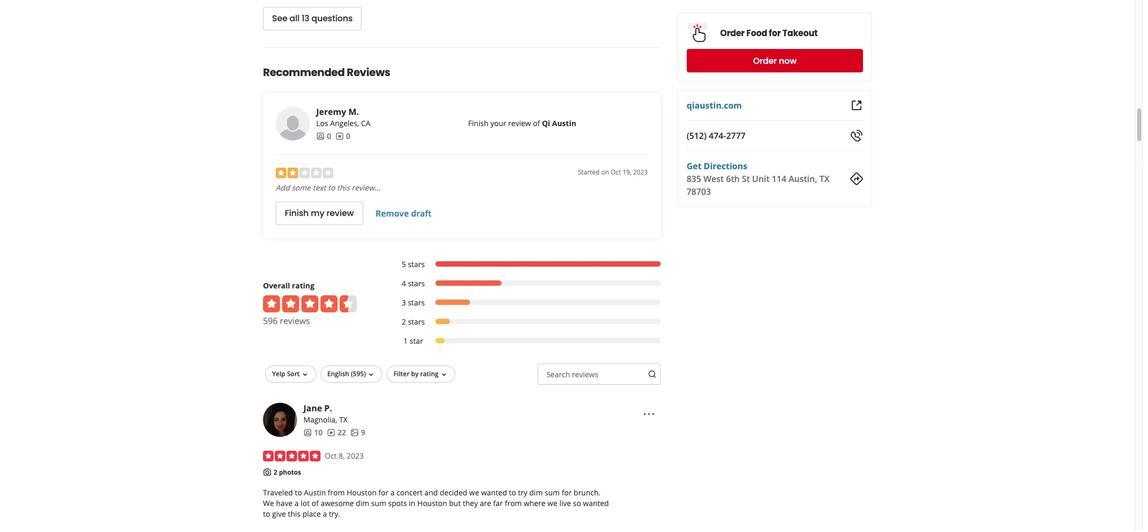 Task type: vqa. For each thing, say whether or not it's contained in the screenshot.
The 'Services'
no



Task type: describe. For each thing, give the bounding box(es) containing it.
0 horizontal spatial we
[[469, 488, 479, 498]]

16 chevron down v2 image for english (595)
[[367, 371, 376, 379]]

1 horizontal spatial sum
[[545, 488, 560, 498]]

22
[[338, 428, 346, 438]]

st
[[742, 173, 750, 185]]

  text field inside recommended reviews element
[[538, 364, 661, 385]]

yelp
[[272, 370, 285, 379]]

(512)
[[687, 130, 707, 142]]

2 for 2 photos
[[274, 468, 277, 477]]

order food for takeout
[[720, 27, 818, 39]]

5 stars
[[402, 259, 425, 269]]

jane
[[304, 403, 322, 414]]

0 horizontal spatial for
[[379, 488, 389, 498]]

0 horizontal spatial sum
[[371, 499, 386, 509]]

food
[[747, 27, 768, 39]]

recommended reviews
[[263, 65, 390, 80]]

draft
[[411, 208, 432, 219]]

west
[[704, 173, 724, 185]]

review…
[[352, 183, 380, 193]]

filter reviews by 1 star rating element
[[391, 336, 661, 347]]

0 vertical spatial oct
[[611, 168, 621, 177]]

menu image
[[643, 408, 655, 421]]

(512) 474-2777
[[687, 130, 746, 142]]

now
[[779, 55, 797, 67]]

remove draft
[[376, 208, 432, 219]]

see all 13 questions link
[[263, 7, 362, 30]]

finish for finish your review of qi austin
[[468, 118, 489, 128]]

directions
[[704, 160, 748, 172]]

jane p. link
[[304, 403, 332, 414]]

835
[[687, 173, 701, 185]]

started on oct 19, 2023
[[578, 168, 648, 177]]

16 photos v2 image
[[350, 429, 359, 437]]

2 photos
[[274, 468, 301, 477]]

traveled
[[263, 488, 293, 498]]

brunch.
[[574, 488, 601, 498]]

recommended reviews element
[[229, 47, 695, 530]]

stars for 5 stars
[[408, 259, 425, 269]]

to left 'try'
[[509, 488, 516, 498]]

0 vertical spatial rating
[[292, 281, 315, 291]]

4 stars
[[402, 278, 425, 289]]

yelp sort button
[[265, 366, 316, 383]]

add
[[276, 183, 290, 193]]

search reviews
[[547, 370, 599, 380]]

we
[[263, 499, 274, 509]]

16 camera v2 image
[[263, 468, 272, 476]]

this inside traveled to austin from houston for a concert and decided we wanted to try dim sum for brunch. we have a lot of awesome dim sum spots in houston but they are far from where we live so wanted to give this place a try.
[[288, 509, 301, 519]]

angeles,
[[330, 118, 359, 128]]

place
[[303, 509, 321, 519]]

but
[[449, 499, 461, 509]]

jane p. magnolia, tx
[[304, 403, 348, 425]]

spots
[[388, 499, 407, 509]]

4
[[402, 278, 406, 289]]

jeremy m. los angeles, ca
[[316, 106, 371, 128]]

by
[[411, 370, 419, 379]]

1 vertical spatial dim
[[356, 499, 369, 509]]

try
[[518, 488, 528, 498]]

filter reviews by 2 stars rating element
[[391, 317, 661, 327]]

to up the lot
[[295, 488, 302, 498]]

10
[[314, 428, 323, 438]]

0 vertical spatial 2023
[[633, 168, 648, 177]]

4.5 star rating image
[[263, 296, 357, 313]]

review for my
[[327, 207, 354, 220]]

6th
[[726, 173, 740, 185]]

and
[[425, 488, 438, 498]]

stars for 2 stars
[[408, 317, 425, 327]]

los
[[316, 118, 328, 128]]

3
[[402, 298, 406, 308]]

finish my review
[[285, 207, 354, 220]]

overall rating
[[263, 281, 315, 291]]

0 horizontal spatial from
[[328, 488, 345, 498]]

finish for finish my review
[[285, 207, 309, 220]]

jeremy
[[316, 106, 346, 118]]

24 external link v2 image
[[851, 99, 863, 112]]

started
[[578, 168, 600, 177]]

your
[[491, 118, 506, 128]]

far
[[493, 499, 503, 509]]

qiaustin.com link
[[687, 100, 742, 111]]

8,
[[339, 451, 345, 461]]

p.
[[324, 403, 332, 414]]

filter
[[394, 370, 410, 379]]

1 vertical spatial oct
[[325, 451, 337, 461]]

78703
[[687, 186, 711, 198]]

tx inside jane p. magnolia, tx
[[339, 415, 348, 425]]

0 horizontal spatial a
[[295, 499, 299, 509]]

16 review v2 image for m.
[[336, 132, 344, 140]]

filter by rating button
[[387, 366, 455, 383]]

overall
[[263, 281, 290, 291]]

give
[[272, 509, 286, 519]]

reviews for 596 reviews
[[280, 315, 310, 327]]

5
[[402, 259, 406, 269]]

stars for 4 stars
[[408, 278, 425, 289]]

1 vertical spatial we
[[548, 499, 558, 509]]

qiaustin.com
[[687, 100, 742, 111]]

finish your review of qi austin
[[468, 118, 576, 128]]

remove
[[376, 208, 409, 219]]

some
[[292, 183, 311, 193]]

0 vertical spatial a
[[391, 488, 395, 498]]

add some text to this review…
[[276, 183, 380, 193]]

596
[[263, 315, 278, 327]]

2 star rating image
[[276, 168, 333, 178]]

get directions link
[[687, 160, 748, 172]]



Task type: locate. For each thing, give the bounding box(es) containing it.
1 16 chevron down v2 image from the left
[[301, 371, 309, 379]]

reviews element for m.
[[336, 131, 350, 142]]

order now link
[[687, 49, 863, 72]]

review right my
[[327, 207, 354, 220]]

  text field
[[538, 364, 661, 385]]

1 vertical spatial a
[[295, 499, 299, 509]]

english (595) button
[[321, 366, 383, 383]]

traveled to austin from houston for a concert and decided we wanted to try dim sum for brunch. we have a lot of awesome dim sum spots in houston but they are far from where we live so wanted to give this place a try.
[[263, 488, 609, 519]]

photos
[[279, 468, 301, 477]]

in
[[409, 499, 416, 509]]

0 inside friends element
[[327, 131, 331, 141]]

where
[[524, 499, 546, 509]]

4 stars from the top
[[408, 317, 425, 327]]

1 vertical spatial review
[[327, 207, 354, 220]]

0 horizontal spatial austin
[[304, 488, 326, 498]]

houston up awesome
[[347, 488, 377, 498]]

0 vertical spatial order
[[720, 27, 745, 39]]

text
[[313, 183, 326, 193]]

this left review…
[[337, 183, 350, 193]]

16 friends v2 image for jeremy
[[316, 132, 325, 140]]

friends element down los
[[316, 131, 331, 142]]

rating inside dropdown button
[[420, 370, 439, 379]]

1 horizontal spatial wanted
[[583, 499, 609, 509]]

order for order food for takeout
[[720, 27, 745, 39]]

16 chevron down v2 image right (595)
[[367, 371, 376, 379]]

reviews element down the angeles,
[[336, 131, 350, 142]]

reviews
[[347, 65, 390, 80]]

3 stars from the top
[[408, 298, 425, 308]]

for right the food
[[769, 27, 781, 39]]

reviews element containing 22
[[327, 428, 346, 438]]

are
[[480, 499, 491, 509]]

0 horizontal spatial dim
[[356, 499, 369, 509]]

0 horizontal spatial of
[[312, 499, 319, 509]]

0 vertical spatial sum
[[545, 488, 560, 498]]

1 vertical spatial tx
[[339, 415, 348, 425]]

114
[[772, 173, 787, 185]]

order now
[[753, 55, 797, 67]]

1 vertical spatial this
[[288, 509, 301, 519]]

remove draft button
[[376, 208, 432, 219]]

english (595)
[[327, 370, 366, 379]]

a up spots
[[391, 488, 395, 498]]

13
[[302, 12, 310, 25]]

unit
[[752, 173, 770, 185]]

0 horizontal spatial wanted
[[481, 488, 507, 498]]

0 horizontal spatial houston
[[347, 488, 377, 498]]

austin up the lot
[[304, 488, 326, 498]]

see
[[272, 12, 287, 25]]

friends element
[[316, 131, 331, 142], [304, 428, 323, 438]]

1 horizontal spatial dim
[[530, 488, 543, 498]]

tx up "22"
[[339, 415, 348, 425]]

2 stars
[[402, 317, 425, 327]]

qi
[[542, 118, 550, 128]]

24 phone v2 image
[[851, 129, 863, 142]]

wanted down brunch. at the right of the page
[[583, 499, 609, 509]]

0 vertical spatial review
[[508, 118, 531, 128]]

1 vertical spatial 2023
[[347, 451, 364, 461]]

16 chevron down v2 image right filter by rating
[[440, 371, 448, 379]]

0 vertical spatial houston
[[347, 488, 377, 498]]

0
[[327, 131, 331, 141], [346, 131, 350, 141]]

2 right 16 camera v2 image at left bottom
[[274, 468, 277, 477]]

review right your
[[508, 118, 531, 128]]

1 vertical spatial 16 review v2 image
[[327, 429, 336, 437]]

1 horizontal spatial of
[[533, 118, 540, 128]]

on
[[601, 168, 609, 177]]

reviews right search
[[572, 370, 599, 380]]

1 horizontal spatial we
[[548, 499, 558, 509]]

of inside traveled to austin from houston for a concert and decided we wanted to try dim sum for brunch. we have a lot of awesome dim sum spots in houston but they are far from where we live so wanted to give this place a try.
[[312, 499, 319, 509]]

friends element containing 0
[[316, 131, 331, 142]]

recommended
[[263, 65, 345, 80]]

1 0 from the left
[[327, 131, 331, 141]]

(595)
[[351, 370, 366, 379]]

1 horizontal spatial 0
[[346, 131, 350, 141]]

a
[[391, 488, 395, 498], [295, 499, 299, 509], [323, 509, 327, 519]]

reviews element
[[336, 131, 350, 142], [327, 428, 346, 438]]

stars for 3 stars
[[408, 298, 425, 308]]

16 chevron down v2 image inside "yelp sort" dropdown button
[[301, 371, 309, 379]]

friends element containing 10
[[304, 428, 323, 438]]

0 down los
[[327, 131, 331, 141]]

1 vertical spatial order
[[753, 55, 777, 67]]

filter by rating
[[394, 370, 439, 379]]

24 directions v2 image
[[851, 173, 863, 185]]

0 vertical spatial friends element
[[316, 131, 331, 142]]

1 horizontal spatial for
[[562, 488, 572, 498]]

my
[[311, 207, 325, 220]]

0 vertical spatial reviews element
[[336, 131, 350, 142]]

16 friends v2 image
[[316, 132, 325, 140], [304, 429, 312, 437]]

jeremy m. link
[[316, 106, 359, 118]]

get directions 835 west 6th st unit 114 austin, tx 78703
[[687, 160, 830, 198]]

1 vertical spatial 16 friends v2 image
[[304, 429, 312, 437]]

friends element down magnolia,
[[304, 428, 323, 438]]

questions
[[312, 12, 353, 25]]

0 horizontal spatial reviews
[[280, 315, 310, 327]]

1 horizontal spatial 16 friends v2 image
[[316, 132, 325, 140]]

2 horizontal spatial a
[[391, 488, 395, 498]]

photo of jane p. image
[[263, 403, 297, 437]]

0 vertical spatial from
[[328, 488, 345, 498]]

2 vertical spatial a
[[323, 509, 327, 519]]

2 horizontal spatial for
[[769, 27, 781, 39]]

0 vertical spatial austin
[[552, 118, 576, 128]]

1 stars from the top
[[408, 259, 425, 269]]

16 chevron down v2 image right sort
[[301, 371, 309, 379]]

for
[[769, 27, 781, 39], [379, 488, 389, 498], [562, 488, 572, 498]]

1 horizontal spatial austin
[[552, 118, 576, 128]]

filter reviews by 5 stars rating element
[[391, 259, 661, 270]]

rating
[[292, 281, 315, 291], [420, 370, 439, 379]]

reviews down 4.5 star rating image on the bottom left of the page
[[280, 315, 310, 327]]

1 horizontal spatial oct
[[611, 168, 621, 177]]

1 vertical spatial 2
[[274, 468, 277, 477]]

0 horizontal spatial finish
[[285, 207, 309, 220]]

1 vertical spatial reviews
[[572, 370, 599, 380]]

tx
[[820, 173, 830, 185], [339, 415, 348, 425]]

friends element for jeremy
[[316, 131, 331, 142]]

for up live
[[562, 488, 572, 498]]

1 horizontal spatial order
[[753, 55, 777, 67]]

2023 right 8,
[[347, 451, 364, 461]]

from down 'try'
[[505, 499, 522, 509]]

oct left 8,
[[325, 451, 337, 461]]

takeout
[[783, 27, 818, 39]]

2 photos link
[[274, 468, 301, 477]]

0 horizontal spatial 16 chevron down v2 image
[[301, 371, 309, 379]]

1 horizontal spatial finish
[[468, 118, 489, 128]]

dim up where
[[530, 488, 543, 498]]

2023 right 19,
[[633, 168, 648, 177]]

concert
[[397, 488, 423, 498]]

filter reviews by 3 stars rating element
[[391, 298, 661, 308]]

2 horizontal spatial 16 chevron down v2 image
[[440, 371, 448, 379]]

dim right awesome
[[356, 499, 369, 509]]

order for order now
[[753, 55, 777, 67]]

1 horizontal spatial from
[[505, 499, 522, 509]]

get
[[687, 160, 702, 172]]

1 horizontal spatial this
[[337, 183, 350, 193]]

rating right the by at the left of the page
[[420, 370, 439, 379]]

0 vertical spatial tx
[[820, 173, 830, 185]]

3 stars
[[402, 298, 425, 308]]

have
[[276, 499, 293, 509]]

from
[[328, 488, 345, 498], [505, 499, 522, 509]]

0 vertical spatial finish
[[468, 118, 489, 128]]

photos element
[[350, 428, 365, 438]]

1 vertical spatial finish
[[285, 207, 309, 220]]

3 16 chevron down v2 image from the left
[[440, 371, 448, 379]]

all
[[290, 12, 300, 25]]

5 star rating image
[[263, 451, 321, 462]]

austin,
[[789, 173, 818, 185]]

this
[[337, 183, 350, 193], [288, 509, 301, 519]]

1 vertical spatial austin
[[304, 488, 326, 498]]

16 review v2 image down the angeles,
[[336, 132, 344, 140]]

photo of jeremy m. image
[[276, 106, 310, 141]]

lot
[[301, 499, 310, 509]]

16 friends v2 image down los
[[316, 132, 325, 140]]

2 for 2 stars
[[402, 317, 406, 327]]

1 vertical spatial rating
[[420, 370, 439, 379]]

1 horizontal spatial houston
[[417, 499, 447, 509]]

m.
[[349, 106, 359, 118]]

austin inside traveled to austin from houston for a concert and decided we wanted to try dim sum for brunch. we have a lot of awesome dim sum spots in houston but they are far from where we live so wanted to give this place a try.
[[304, 488, 326, 498]]

0 horizontal spatial 0
[[327, 131, 331, 141]]

so
[[573, 499, 581, 509]]

19,
[[623, 168, 632, 177]]

finish left your
[[468, 118, 489, 128]]

oct
[[611, 168, 621, 177], [325, 451, 337, 461]]

see all 13 questions
[[272, 12, 353, 25]]

0 horizontal spatial 16 friends v2 image
[[304, 429, 312, 437]]

0 vertical spatial this
[[337, 183, 350, 193]]

2 down the 3 on the left bottom of page
[[402, 317, 406, 327]]

0 horizontal spatial 2
[[274, 468, 277, 477]]

16 review v2 image left "22"
[[327, 429, 336, 437]]

they
[[463, 499, 478, 509]]

star
[[410, 336, 423, 346]]

stars right 4 at the bottom left of page
[[408, 278, 425, 289]]

2 0 from the left
[[346, 131, 350, 141]]

houston
[[347, 488, 377, 498], [417, 499, 447, 509]]

1 vertical spatial sum
[[371, 499, 386, 509]]

this down have
[[288, 509, 301, 519]]

1 vertical spatial friends element
[[304, 428, 323, 438]]

reviews for search reviews
[[572, 370, 599, 380]]

magnolia,
[[304, 415, 337, 425]]

dim
[[530, 488, 543, 498], [356, 499, 369, 509]]

1 vertical spatial of
[[312, 499, 319, 509]]

16 review v2 image for p.
[[327, 429, 336, 437]]

16 chevron down v2 image inside the filter by rating dropdown button
[[440, 371, 448, 379]]

reviews element right 10 in the left of the page
[[327, 428, 346, 438]]

0 horizontal spatial order
[[720, 27, 745, 39]]

finish my review link
[[276, 202, 363, 225]]

we
[[469, 488, 479, 498], [548, 499, 558, 509]]

of right the lot
[[312, 499, 319, 509]]

0 down the angeles,
[[346, 131, 350, 141]]

search
[[547, 370, 570, 380]]

1 horizontal spatial tx
[[820, 173, 830, 185]]

16 chevron down v2 image for filter by rating
[[440, 371, 448, 379]]

1 star
[[404, 336, 423, 346]]

2 16 chevron down v2 image from the left
[[367, 371, 376, 379]]

wanted up far
[[481, 488, 507, 498]]

tx right austin,
[[820, 173, 830, 185]]

houston down and
[[417, 499, 447, 509]]

0 vertical spatial of
[[533, 118, 540, 128]]

for up spots
[[379, 488, 389, 498]]

stars up star
[[408, 317, 425, 327]]

0 vertical spatial reviews
[[280, 315, 310, 327]]

sort
[[287, 370, 300, 379]]

16 friends v2 image for jane
[[304, 429, 312, 437]]

2 stars from the top
[[408, 278, 425, 289]]

1 horizontal spatial 2023
[[633, 168, 648, 177]]

1 vertical spatial wanted
[[583, 499, 609, 509]]

filter reviews by 4 stars rating element
[[391, 278, 661, 289]]

rating up 4.5 star rating image on the bottom left of the page
[[292, 281, 315, 291]]

16 chevron down v2 image inside english (595) dropdown button
[[367, 371, 376, 379]]

0 vertical spatial 16 friends v2 image
[[316, 132, 325, 140]]

1 horizontal spatial review
[[508, 118, 531, 128]]

order left the food
[[720, 27, 745, 39]]

to right text
[[328, 183, 335, 193]]

0 horizontal spatial this
[[288, 509, 301, 519]]

1 horizontal spatial 2
[[402, 317, 406, 327]]

1 horizontal spatial 16 review v2 image
[[336, 132, 344, 140]]

of left qi
[[533, 118, 540, 128]]

finish
[[468, 118, 489, 128], [285, 207, 309, 220]]

oct 8, 2023
[[325, 451, 364, 461]]

0 horizontal spatial rating
[[292, 281, 315, 291]]

1 horizontal spatial reviews
[[572, 370, 599, 380]]

1 horizontal spatial rating
[[420, 370, 439, 379]]

9
[[361, 428, 365, 438]]

1 vertical spatial from
[[505, 499, 522, 509]]

reviews element for p.
[[327, 428, 346, 438]]

oct right on
[[611, 168, 621, 177]]

of
[[533, 118, 540, 128], [312, 499, 319, 509]]

16 review v2 image
[[336, 132, 344, 140], [327, 429, 336, 437]]

0 vertical spatial dim
[[530, 488, 543, 498]]

austin right qi
[[552, 118, 576, 128]]

order left "now" at the top right of the page
[[753, 55, 777, 67]]

0 horizontal spatial tx
[[339, 415, 348, 425]]

a left try.
[[323, 509, 327, 519]]

awesome
[[321, 499, 354, 509]]

0 vertical spatial 2
[[402, 317, 406, 327]]

sum left spots
[[371, 499, 386, 509]]

1 horizontal spatial a
[[323, 509, 327, 519]]

stars right 5
[[408, 259, 425, 269]]

tx inside get directions 835 west 6th st unit 114 austin, tx 78703
[[820, 173, 830, 185]]

yelp sort
[[272, 370, 300, 379]]

0 horizontal spatial review
[[327, 207, 354, 220]]

16 chevron down v2 image for yelp sort
[[301, 371, 309, 379]]

review for your
[[508, 118, 531, 128]]

sum up live
[[545, 488, 560, 498]]

0 horizontal spatial oct
[[325, 451, 337, 461]]

0 horizontal spatial 16 review v2 image
[[327, 429, 336, 437]]

friends element for jane
[[304, 428, 323, 438]]

0 vertical spatial wanted
[[481, 488, 507, 498]]

16 friends v2 image left 10 in the left of the page
[[304, 429, 312, 437]]

finish left my
[[285, 207, 309, 220]]

1 horizontal spatial 16 chevron down v2 image
[[367, 371, 376, 379]]

2777
[[726, 130, 746, 142]]

2023
[[633, 168, 648, 177], [347, 451, 364, 461]]

0 vertical spatial we
[[469, 488, 479, 498]]

reviews element containing 0
[[336, 131, 350, 142]]

1 vertical spatial reviews element
[[327, 428, 346, 438]]

0 vertical spatial 16 review v2 image
[[336, 132, 344, 140]]

order
[[720, 27, 745, 39], [753, 55, 777, 67]]

we left live
[[548, 499, 558, 509]]

try.
[[329, 509, 340, 519]]

stars right the 3 on the left bottom of page
[[408, 298, 425, 308]]

we up they
[[469, 488, 479, 498]]

a left the lot
[[295, 499, 299, 509]]

1 vertical spatial houston
[[417, 499, 447, 509]]

16 chevron down v2 image
[[301, 371, 309, 379], [367, 371, 376, 379], [440, 371, 448, 379]]

to down we
[[263, 509, 270, 519]]

from up awesome
[[328, 488, 345, 498]]

0 horizontal spatial 2023
[[347, 451, 364, 461]]

search image
[[648, 370, 657, 379]]



